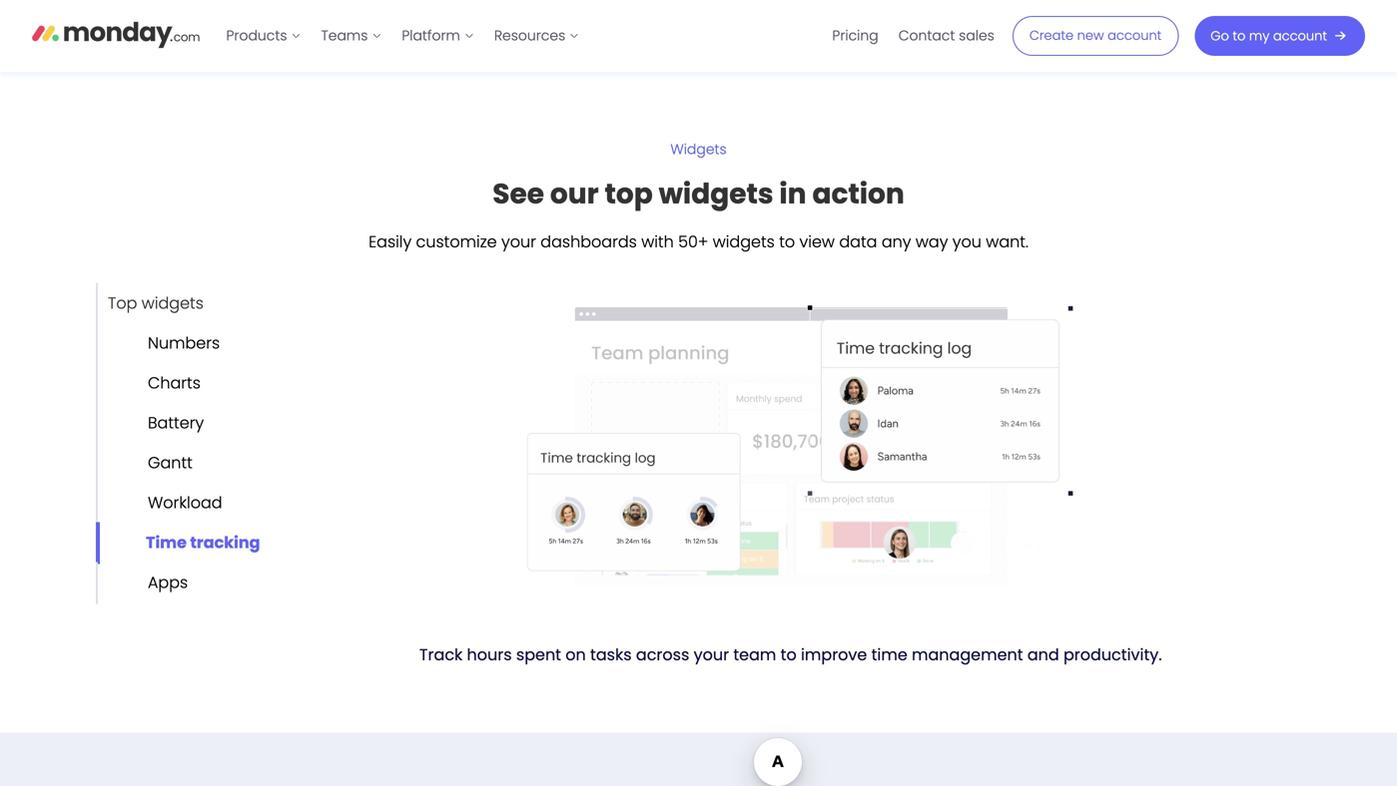 Task type: describe. For each thing, give the bounding box(es) containing it.
2 vertical spatial to
[[781, 644, 797, 666]]

workload
[[148, 492, 222, 514]]

0 horizontal spatial your
[[501, 230, 536, 253]]

numbers tab
[[96, 323, 220, 365]]

time tracking tab
[[96, 523, 260, 565]]

resources
[[494, 26, 565, 45]]

my
[[1249, 27, 1270, 45]]

customize
[[416, 230, 497, 253]]

tracking
[[190, 532, 260, 554]]

charts
[[148, 372, 201, 395]]

gantt tab
[[96, 443, 193, 485]]

apps
[[148, 572, 188, 594]]

data
[[839, 230, 877, 253]]

teams
[[321, 26, 368, 45]]

go to my account
[[1211, 27, 1327, 45]]

teams link
[[311, 20, 392, 52]]

pricing link
[[822, 20, 889, 52]]

across
[[636, 644, 689, 666]]

go
[[1211, 27, 1229, 45]]

dashboards
[[541, 230, 637, 253]]

widgets
[[670, 140, 727, 159]]

create
[[1029, 26, 1074, 44]]

productivity.
[[1064, 644, 1162, 666]]

list containing pricing
[[822, 0, 1005, 72]]

charts tab
[[96, 363, 201, 405]]

products link
[[216, 20, 311, 52]]

list containing products
[[216, 0, 589, 72]]

see
[[493, 174, 544, 214]]

time tracking
[[146, 532, 260, 554]]

top widgets
[[108, 292, 204, 315]]

management
[[912, 644, 1023, 666]]

team
[[733, 644, 776, 666]]

new
[[1077, 26, 1104, 44]]

platform
[[402, 26, 460, 45]]

time
[[146, 532, 187, 554]]

resources link
[[484, 20, 589, 52]]

products
[[226, 26, 287, 45]]

contact
[[899, 26, 955, 45]]

apps tab
[[96, 563, 188, 605]]

1 horizontal spatial your
[[694, 644, 729, 666]]

platform link
[[392, 20, 484, 52]]

easily
[[369, 230, 412, 253]]

create new account button
[[1013, 16, 1179, 56]]

view
[[800, 230, 835, 253]]

see our top widgets in action
[[493, 174, 905, 214]]

monday.com logo image
[[32, 13, 200, 55]]

any
[[882, 230, 911, 253]]

top
[[108, 292, 137, 315]]



Task type: vqa. For each thing, say whether or not it's contained in the screenshot.
Can
no



Task type: locate. For each thing, give the bounding box(es) containing it.
0 vertical spatial to
[[1233, 27, 1246, 45]]

hours
[[467, 644, 512, 666]]

in
[[779, 174, 806, 214]]

your
[[501, 230, 536, 253], [694, 644, 729, 666]]

1 vertical spatial widgets
[[713, 230, 775, 253]]

our
[[550, 174, 599, 214]]

tasks
[[590, 644, 632, 666]]

your down see in the top of the page
[[501, 230, 536, 253]]

on
[[566, 644, 586, 666]]

want.
[[986, 230, 1029, 253]]

to right go
[[1233, 27, 1246, 45]]

main element
[[216, 0, 1365, 72]]

easily customize your dashboards with 50+ widgets to view data any way you want.
[[369, 230, 1029, 253]]

0 horizontal spatial account
[[1108, 26, 1162, 44]]

to right team on the right bottom of the page
[[781, 644, 797, 666]]

1 horizontal spatial account
[[1273, 27, 1327, 45]]

1 list from the left
[[216, 0, 589, 72]]

with
[[641, 230, 674, 253]]

you
[[953, 230, 982, 253]]

to
[[1233, 27, 1246, 45], [779, 230, 795, 253], [781, 644, 797, 666]]

track
[[419, 644, 463, 666]]

1 vertical spatial to
[[779, 230, 795, 253]]

track hours spent on tasks across your team to improve time management and productivity.
[[419, 644, 1162, 666]]

go to my account button
[[1195, 16, 1365, 56]]

widgets
[[659, 174, 773, 214], [713, 230, 775, 253], [142, 292, 204, 315]]

2 vertical spatial widgets
[[142, 292, 204, 315]]

contact sales button
[[889, 20, 1005, 52]]

top widgets tab
[[96, 283, 204, 325]]

to inside button
[[1233, 27, 1246, 45]]

battery tab
[[96, 403, 204, 445]]

1 vertical spatial your
[[694, 644, 729, 666]]

2 list from the left
[[822, 0, 1005, 72]]

widgets down widgets
[[659, 174, 773, 214]]

and
[[1027, 644, 1059, 666]]

sales
[[959, 26, 995, 45]]

workload tab
[[96, 483, 222, 525]]

improve
[[801, 644, 867, 666]]

account right the my
[[1273, 27, 1327, 45]]

0 horizontal spatial list
[[216, 0, 589, 72]]

50+
[[678, 230, 708, 253]]

time tracking image
[[280, 284, 1301, 613]]

numbers
[[148, 332, 220, 355]]

to left "view"
[[779, 230, 795, 253]]

account right new
[[1108, 26, 1162, 44]]

create new account
[[1029, 26, 1162, 44]]

spent
[[516, 644, 561, 666]]

widgets inside tab
[[142, 292, 204, 315]]

contact sales
[[899, 26, 995, 45]]

account
[[1108, 26, 1162, 44], [1273, 27, 1327, 45]]

list
[[216, 0, 589, 72], [822, 0, 1005, 72]]

action
[[812, 174, 905, 214]]

widgets right 50+
[[713, 230, 775, 253]]

your left team on the right bottom of the page
[[694, 644, 729, 666]]

top
[[605, 174, 653, 214]]

time
[[871, 644, 908, 666]]

gantt
[[148, 452, 193, 474]]

0 vertical spatial your
[[501, 230, 536, 253]]

pricing
[[832, 26, 879, 45]]

1 horizontal spatial list
[[822, 0, 1005, 72]]

way
[[916, 230, 948, 253]]

0 vertical spatial widgets
[[659, 174, 773, 214]]

widgets up numbers
[[142, 292, 204, 315]]

battery
[[148, 412, 204, 435]]



